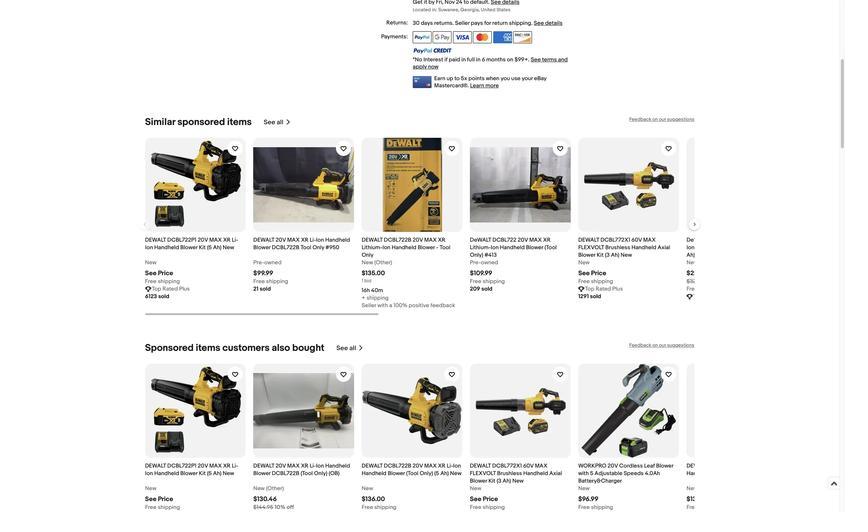 Task type: describe. For each thing, give the bounding box(es) containing it.
1 new see price free shipping from the top
[[145, 259, 180, 285]]

free shipping text field for $139.00 text field
[[687, 504, 722, 511]]

mastercard®.
[[435, 82, 469, 89]]

$139.00 text field
[[687, 496, 710, 503]]

1
[[362, 278, 364, 284]]

#413
[[485, 252, 497, 259]]

0 horizontal spatial flexvolt
[[470, 470, 496, 477]]

master card image
[[474, 31, 492, 43]]

on for sponsored items customers also bought
[[653, 342, 659, 348]]

*no
[[413, 56, 423, 63]]

new text field for see
[[145, 259, 157, 267]]

located in: suwanee, georgia, united states
[[413, 7, 511, 13]]

sold inside pre-owned $99.99 free shipping 21 sold
[[260, 286, 271, 293]]

sponsored
[[178, 116, 225, 128]]

xr inside dewalt 20v max xr li-ion handheld blower dcbl722b  (tool only) (ob)
[[301, 463, 309, 470]]

shipping inside dewalt dcbl722b 20v max xr lithium-ion handheld blower - tool only new (other) $135.00 1 bid 16h 40m + shipping seller with a 100% positive feedback
[[367, 295, 389, 302]]

$99+.
[[515, 56, 530, 63]]

dewalt dcbl722 20v max xr lithium-ion handheld blower (tool only) #413 pre-owned $109.99 free shipping 209 sold
[[470, 237, 557, 293]]

and
[[559, 56, 568, 63]]

blower inside dewalt dcko215m1 20v max xr bl li- ion string trimmer & blower combo (4 ah) new new $229.00 $325.99 free shipping
[[741, 244, 758, 251]]

top rated plus text field for see
[[152, 286, 190, 293]]

0 horizontal spatial items
[[196, 342, 221, 354]]

see terms and apply now link
[[413, 56, 568, 70]]

new text field for $139.00
[[687, 485, 699, 493]]

ion inside dewalt dcko215m1 20v max xr bl li- ion string trimmer & blower combo (4 ah) new new $229.00 $325.99 free shipping
[[687, 244, 695, 251]]

owned inside pre-owned $99.99 free shipping 21 sold
[[265, 259, 282, 266]]

dewalt dcko215m1 20v max xr bl li- ion string trimmer & blower combo (4 ah) new new $229.00 $325.99 free shipping
[[687, 237, 787, 293]]

see all text field for sponsored items customers also bought
[[337, 344, 356, 352]]

blower inside dewalt 20v max xr li-ion handheld blower dcbl722b  (tool only) (ob)
[[254, 470, 271, 477]]

0 horizontal spatial 60v
[[524, 463, 534, 470]]

ebay mastercard image
[[413, 76, 432, 88]]

dewalt for $139.00 text field
[[687, 463, 708, 470]]

return
[[493, 20, 508, 27]]

adjustable
[[595, 470, 623, 477]]

dewalt for see price text field related to see
[[145, 463, 166, 470]]

lithium- for $109.99
[[470, 244, 491, 251]]

6123 sold
[[145, 293, 169, 300]]

use
[[512, 75, 521, 82]]

ah) inside dewalt dcko215m1 20v max xr bl li- ion string trimmer & blower combo (4 ah) new new $229.00 $325.99 free shipping
[[687, 252, 696, 259]]

suggestions for sponsored items customers also bought
[[668, 342, 695, 348]]

(4
[[780, 244, 785, 251]]

off
[[287, 504, 294, 511]]

only) for (other)
[[314, 470, 328, 477]]

blower inside dewalt dcbl722b 20v max xr lithium-ion handheld blower - tool only new (other) $135.00 1 bid 16h 40m + shipping seller with a 100% positive feedback
[[418, 244, 435, 251]]

0 vertical spatial on
[[507, 56, 514, 63]]

5x
[[461, 75, 468, 82]]

max inside dewalt 20v max xr li-ion handheld blower dcbl722b  tool only #950
[[287, 237, 300, 244]]

leaf
[[645, 463, 656, 470]]

learn more link
[[471, 82, 499, 89]]

max inside dewalt dcko215m1 20v max xr bl li- ion string trimmer & blower combo (4 ah) new new $229.00 $325.99 free shipping
[[751, 237, 764, 244]]

$144.95
[[254, 504, 274, 511]]

0 vertical spatial axial
[[658, 244, 671, 251]]

0 vertical spatial (3
[[606, 252, 610, 259]]

american express image
[[494, 31, 512, 43]]

xr inside dewalt dcbl722 20v max xr lithium-ion handheld blower (tool only) #413 pre-owned $109.99 free shipping 209 sold
[[544, 237, 551, 244]]

dewalt dcbl722b 20v max xr li-ion handheld blower (tool only) (5 ah) new for $139.00
[[687, 463, 787, 477]]

new (other) text field for $130.46
[[254, 485, 284, 493]]

new text field for dcko215m1
[[687, 259, 699, 267]]

max inside dewalt 20v max xr li-ion handheld blower dcbl722b  (tool only) (ob)
[[287, 463, 300, 470]]

top for dcbl772x1
[[586, 286, 595, 293]]

10%
[[275, 504, 286, 511]]

new $139.00 free shipping
[[687, 485, 722, 511]]

workpro
[[579, 463, 607, 470]]

bought
[[293, 342, 325, 354]]

full
[[468, 56, 475, 63]]

paid
[[449, 56, 461, 63]]

if
[[445, 56, 448, 63]]

xr inside dewalt dcbl722b 20v max xr lithium-ion handheld blower - tool only new (other) $135.00 1 bid 16h 40m + shipping seller with a 100% positive feedback
[[438, 237, 446, 244]]

ion inside dewalt 20v max xr li-ion handheld blower dcbl722b  tool only #950
[[316, 237, 324, 244]]

sponsored
[[145, 342, 194, 354]]

(tool for $139.00
[[732, 470, 744, 477]]

$325.99
[[687, 278, 708, 285]]

dewalt 20v max xr li-ion handheld blower dcbl722b  tool only #950
[[254, 237, 350, 251]]

georgia,
[[461, 7, 480, 13]]

all for similar sponsored items
[[277, 118, 284, 126]]

40m
[[372, 287, 383, 294]]

with inside dewalt dcbl722b 20v max xr lithium-ion handheld blower - tool only new (other) $135.00 1 bid 16h 40m + shipping seller with a 100% positive feedback
[[378, 302, 388, 309]]

workpro 20v cordless leaf blower with 5 adjustable speeds 4.0ah battery&charger new $96.99 free shipping
[[579, 463, 674, 511]]

free inside dewalt dcbl722 20v max xr lithium-ion handheld blower (tool only) #413 pre-owned $109.99 free shipping 209 sold
[[470, 278, 482, 285]]

free shipping text field for workpro 20v cordless leaf blower with 5 adjustable speeds 4.0ah battery&charger
[[579, 504, 614, 511]]

learn
[[471, 82, 485, 89]]

new (other) $130.46 $144.95 10% off
[[254, 485, 294, 511]]

0 horizontal spatial dcbl772x1
[[493, 463, 522, 470]]

1 vertical spatial brushless
[[498, 470, 523, 477]]

free shipping text field for dewalt dcbl722p1 20v max xr li- ion handheld blower kit (5 ah) new
[[145, 278, 180, 286]]

sold inside "text field"
[[158, 293, 169, 300]]

-
[[437, 244, 439, 251]]

&
[[735, 244, 739, 251]]

located
[[413, 7, 431, 13]]

$109.99
[[470, 270, 493, 277]]

1 . from the left
[[453, 20, 454, 27]]

discover image
[[514, 31, 533, 43]]

$229.00
[[687, 270, 711, 277]]

$96.99
[[579, 496, 599, 503]]

new inside dewalt dcbl722b 20v max xr lithium-ion handheld blower - tool only new (other) $135.00 1 bid 16h 40m + shipping seller with a 100% positive feedback
[[362, 259, 373, 266]]

see all for sponsored items customers also bought
[[337, 344, 356, 352]]

new inside new $136.00 free shipping
[[362, 485, 373, 492]]

dcbl722b inside dewalt 20v max xr li-ion handheld blower dcbl722b  tool only #950
[[272, 244, 300, 251]]

earn up to 5x points when you use your ebay mastercard®.
[[435, 75, 547, 89]]

1291
[[579, 293, 589, 300]]

shipping inside pre-owned $99.99 free shipping 21 sold
[[266, 278, 289, 285]]

returns:
[[387, 19, 408, 26]]

dewalt for $99.99 "text box"
[[254, 237, 275, 244]]

days
[[421, 20, 433, 27]]

20v inside dewalt dcko215m1 20v max xr bl li- ion string trimmer & blower combo (4 ah) new new $229.00 $325.99 free shipping
[[739, 237, 750, 244]]

rated for see
[[163, 286, 178, 293]]

$139.00
[[687, 496, 710, 503]]

top rated plus for dcbl772x1
[[586, 286, 624, 293]]

209
[[470, 286, 481, 293]]

previous price $144.95 10% off text field
[[254, 504, 294, 511]]

(tool for (other)
[[301, 470, 313, 477]]

0 horizontal spatial (3
[[497, 478, 502, 485]]

see all link for similar sponsored items
[[264, 116, 291, 128]]

xr inside dewalt 20v max xr li-ion handheld blower dcbl722b  tool only #950
[[301, 237, 309, 244]]

terms
[[543, 56, 558, 63]]

tool inside dewalt dcbl722b 20v max xr lithium-ion handheld blower - tool only new (other) $135.00 1 bid 16h 40m + shipping seller with a 100% positive feedback
[[440, 244, 451, 251]]

new (other) text field for $135.00
[[362, 259, 393, 267]]

feedback for similar sponsored items
[[630, 116, 652, 122]]

see price text field for see
[[145, 496, 173, 503]]

new inside new (other) $130.46 $144.95 10% off
[[254, 485, 265, 492]]

owned inside dewalt dcbl722 20v max xr lithium-ion handheld blower (tool only) #413 pre-owned $109.99 free shipping 209 sold
[[481, 259, 499, 266]]

plus for price
[[179, 286, 190, 293]]

5
[[591, 470, 594, 477]]

new $136.00 free shipping
[[362, 485, 397, 511]]

2 new see price free shipping from the top
[[145, 485, 180, 511]]

ion inside dewalt dcbl722b 20v max xr lithium-ion handheld blower - tool only new (other) $135.00 1 bid 16h 40m + shipping seller with a 100% positive feedback
[[383, 244, 391, 251]]

1291 sold
[[579, 293, 602, 300]]

bid
[[365, 278, 372, 284]]

$130.46
[[254, 496, 277, 503]]

0 vertical spatial seller
[[456, 20, 470, 27]]

only) for $139.00
[[745, 470, 759, 477]]

6
[[482, 56, 486, 63]]

pre- inside dewalt dcbl722 20v max xr lithium-ion handheld blower (tool only) #413 pre-owned $109.99 free shipping 209 sold
[[470, 259, 481, 266]]

seller inside dewalt dcbl722b 20v max xr lithium-ion handheld blower - tool only new (other) $135.00 1 bid 16h 40m + shipping seller with a 100% positive feedback
[[362, 302, 377, 309]]

dewalt for '$136.00' text field
[[362, 463, 383, 470]]

(tool for $136.00
[[407, 470, 419, 477]]

on for similar sponsored items
[[653, 116, 659, 122]]

$135.00 text field
[[362, 270, 385, 277]]

shipping inside new $136.00 free shipping
[[375, 504, 397, 511]]

see price text field for see
[[145, 270, 173, 277]]

30 days returns . seller pays for return shipping . see details
[[413, 20, 563, 27]]

6123 sold text field
[[145, 293, 169, 301]]

1 horizontal spatial dewalt dcbl772x1 60v max flexvolt brushless handheld axial blower kit (3 ah) new new see price free shipping
[[579, 237, 671, 285]]

20v inside workpro 20v cordless leaf blower with 5 adjustable speeds 4.0ah battery&charger new $96.99 free shipping
[[608, 463, 619, 470]]

Seller with a 100% positive feedback text field
[[362, 302, 456, 310]]

speeds
[[624, 470, 644, 477]]

xr inside dewalt dcko215m1 20v max xr bl li- ion string trimmer & blower combo (4 ah) new new $229.00 $325.99 free shipping
[[765, 237, 772, 244]]

20v inside dewalt dcbl722 20v max xr lithium-ion handheld blower (tool only) #413 pre-owned $109.99 free shipping 209 sold
[[518, 237, 529, 244]]

learn more
[[471, 82, 499, 89]]

209 sold text field
[[470, 286, 493, 293]]

visa image
[[453, 31, 472, 43]]

plus for 60v
[[613, 286, 624, 293]]

$109.99 text field
[[470, 270, 493, 277]]

you
[[501, 75, 511, 82]]

$96.99 text field
[[579, 496, 599, 503]]

shipping inside dewalt dcbl722 20v max xr lithium-ion handheld blower (tool only) #413 pre-owned $109.99 free shipping 209 sold
[[483, 278, 505, 285]]

4.0ah
[[646, 470, 661, 477]]

20v inside dewalt dcbl722b 20v max xr lithium-ion handheld blower - tool only new (other) $135.00 1 bid 16h 40m + shipping seller with a 100% positive feedback
[[413, 237, 423, 244]]

tool inside dewalt 20v max xr li-ion handheld blower dcbl722b  tool only #950
[[301, 244, 312, 251]]

new text field for dcbl772x1
[[579, 259, 590, 267]]

when
[[486, 75, 500, 82]]

dcbl722b inside dewalt dcbl722b 20v max xr lithium-ion handheld blower - tool only new (other) $135.00 1 bid 16h 40m + shipping seller with a 100% positive feedback
[[384, 237, 412, 244]]

returns
[[435, 20, 453, 27]]

top for see
[[152, 286, 161, 293]]

free inside new $139.00 free shipping
[[687, 504, 699, 511]]

0 vertical spatial brushless
[[606, 244, 631, 251]]

united
[[481, 7, 496, 13]]

sponsored items customers also bought
[[145, 342, 325, 354]]

up
[[447, 75, 454, 82]]

in:
[[432, 7, 438, 13]]

li- inside dewalt 20v max xr li-ion handheld blower dcbl722b  (tool only) (ob)
[[310, 463, 316, 470]]

dcko215m1
[[707, 237, 738, 244]]

2 horizontal spatial plus
[[721, 293, 732, 300]]

see details link
[[534, 20, 563, 27]]

dewalt
[[687, 237, 706, 244]]

blower inside workpro 20v cordless leaf blower with 5 adjustable speeds 4.0ah battery&charger new $96.99 free shipping
[[657, 463, 674, 470]]

interest
[[424, 56, 444, 63]]

(ob)
[[329, 470, 340, 477]]

months
[[487, 56, 506, 63]]



Task type: vqa. For each thing, say whether or not it's contained in the screenshot.
Gold inside Yellow Gold Diamond Bow Oval Bangle Bracelet 6 1/2" - 10k Round Brilliant .50ctw
no



Task type: locate. For each thing, give the bounding box(es) containing it.
handheld inside dewalt dcbl722 20v max xr lithium-ion handheld blower (tool only) #413 pre-owned $109.99 free shipping 209 sold
[[500, 244, 525, 251]]

blower inside dewalt dcbl722 20v max xr lithium-ion handheld blower (tool only) #413 pre-owned $109.99 free shipping 209 sold
[[527, 244, 544, 251]]

1 vertical spatial all
[[350, 344, 356, 352]]

1 horizontal spatial see all link
[[337, 342, 364, 354]]

dcbl722p1 for $130.46
[[167, 463, 197, 470]]

1 lithium- from the left
[[362, 244, 383, 251]]

tool left #950 on the top left of page
[[301, 244, 312, 251]]

1 vertical spatial see all link
[[337, 342, 364, 354]]

free shipping text field for '$136.00' text field
[[362, 504, 397, 511]]

also
[[272, 342, 290, 354]]

positive
[[409, 302, 430, 309]]

1 see price text field from the left
[[145, 270, 173, 277]]

1 vertical spatial (3
[[497, 478, 502, 485]]

for
[[485, 20, 492, 27]]

1 horizontal spatial see price text field
[[579, 270, 607, 277]]

0 vertical spatial feedback on our suggestions
[[630, 116, 695, 122]]

(tool
[[545, 244, 557, 251], [301, 470, 313, 477], [407, 470, 419, 477], [732, 470, 744, 477]]

Free shipping text field
[[254, 278, 289, 286], [470, 278, 505, 286], [579, 278, 614, 286], [145, 504, 180, 511], [362, 504, 397, 511], [687, 504, 722, 511]]

feedback on our suggestions
[[630, 116, 695, 122], [630, 342, 695, 348]]

see price text field up 1291 sold
[[579, 270, 607, 277]]

2 dewalt dcbl722p1 20v max xr li- ion handheld blower kit (5 ah) new from the top
[[145, 463, 238, 477]]

new
[[223, 244, 234, 251], [621, 252, 633, 259], [697, 252, 708, 259], [145, 259, 157, 266], [362, 259, 373, 266], [579, 259, 590, 266], [687, 259, 699, 266], [223, 470, 234, 477], [451, 470, 462, 477], [776, 470, 787, 477], [513, 478, 524, 485], [145, 485, 157, 492], [254, 485, 265, 492], [362, 485, 373, 492], [470, 485, 482, 492], [579, 485, 590, 492], [687, 485, 699, 492]]

lithium- inside dewalt dcbl722 20v max xr lithium-ion handheld blower (tool only) #413 pre-owned $109.99 free shipping 209 sold
[[470, 244, 491, 251]]

0 horizontal spatial see all text field
[[264, 118, 284, 126]]

0 horizontal spatial new text field
[[470, 485, 482, 493]]

0 vertical spatial dcbl772x1
[[601, 237, 631, 244]]

sold inside dewalt dcbl722 20v max xr lithium-ion handheld blower (tool only) #413 pre-owned $109.99 free shipping 209 sold
[[482, 286, 493, 293]]

1 horizontal spatial .
[[532, 20, 533, 27]]

2 our from the top
[[660, 342, 667, 348]]

top down $325.99
[[694, 293, 703, 300]]

free
[[145, 278, 157, 285], [254, 278, 265, 285], [470, 278, 482, 285], [579, 278, 590, 285], [687, 286, 699, 293], [145, 504, 157, 511], [362, 504, 373, 511], [470, 504, 482, 511], [579, 504, 590, 511], [687, 504, 699, 511]]

2 lithium- from the left
[[470, 244, 491, 251]]

2 owned from the left
[[481, 259, 499, 266]]

1 vertical spatial axial
[[550, 470, 563, 477]]

rated up 6123 sold
[[163, 286, 178, 293]]

pays
[[471, 20, 484, 27]]

1 vertical spatial our
[[660, 342, 667, 348]]

Pre-owned text field
[[470, 259, 499, 267]]

see price text field for dcbl772x1
[[579, 270, 607, 277]]

combo
[[759, 244, 779, 251]]

new inside workpro 20v cordless leaf blower with 5 adjustable speeds 4.0ah battery&charger new $96.99 free shipping
[[579, 485, 590, 492]]

new text field for see price
[[470, 485, 482, 493]]

2 dewalt dcbl722b 20v max xr li-ion handheld blower (tool only) (5 ah) new from the left
[[687, 463, 787, 477]]

handheld inside dewalt 20v max xr li-ion handheld blower dcbl722b  tool only #950
[[326, 237, 350, 244]]

0 horizontal spatial see price text field
[[145, 496, 173, 503]]

(other) up the $130.46 at the bottom of the page
[[266, 485, 284, 492]]

21
[[254, 286, 259, 293]]

$130.46 text field
[[254, 496, 277, 503]]

see price text field up 6123 sold
[[145, 270, 173, 277]]

1 vertical spatial see all
[[337, 344, 356, 352]]

2 horizontal spatial new text field
[[687, 485, 699, 493]]

free shipping text field for dewalt dcbl772x1 60v max flexvolt brushless handheld axial blower kit (3 ah) new
[[470, 504, 505, 511]]

dcbl772x1
[[601, 237, 631, 244], [493, 463, 522, 470]]

1 suggestions from the top
[[668, 116, 695, 122]]

1 horizontal spatial see all text field
[[337, 344, 356, 352]]

1 horizontal spatial rated
[[596, 286, 612, 293]]

price
[[158, 270, 173, 277], [592, 270, 607, 277], [158, 496, 173, 503], [483, 496, 499, 503]]

see inside see terms and apply now
[[531, 56, 541, 63]]

3 new text field from the left
[[687, 485, 699, 493]]

2 horizontal spatial top rated plus text field
[[694, 293, 732, 301]]

in left full
[[462, 56, 466, 63]]

top up 1291 sold
[[586, 286, 595, 293]]

0 vertical spatial dewalt dcbl772x1 60v max flexvolt brushless handheld axial blower kit (3 ah) new new see price free shipping
[[579, 237, 671, 285]]

1 tool from the left
[[301, 244, 312, 251]]

0 horizontal spatial axial
[[550, 470, 563, 477]]

states
[[497, 7, 511, 13]]

0 horizontal spatial top rated plus text field
[[152, 286, 190, 293]]

New text field
[[145, 259, 157, 267], [579, 259, 590, 267], [687, 259, 699, 267], [145, 485, 157, 493], [362, 485, 373, 493]]

shipping inside dewalt dcko215m1 20v max xr bl li- ion string trimmer & blower combo (4 ah) new new $229.00 $325.99 free shipping
[[700, 286, 722, 293]]

2 feedback on our suggestions link from the top
[[630, 342, 695, 348]]

1 horizontal spatial dewalt dcbl722b 20v max xr li-ion handheld blower (tool only) (5 ah) new
[[687, 463, 787, 477]]

(tool inside dewalt 20v max xr li-ion handheld blower dcbl722b  (tool only) (ob)
[[301, 470, 313, 477]]

blower
[[181, 244, 198, 251], [254, 244, 271, 251], [418, 244, 435, 251], [527, 244, 544, 251], [741, 244, 758, 251], [579, 252, 596, 259], [657, 463, 674, 470], [181, 470, 198, 477], [254, 470, 271, 477], [388, 470, 405, 477], [713, 470, 731, 477], [470, 478, 488, 485]]

with left a
[[378, 302, 388, 309]]

1 horizontal spatial seller
[[456, 20, 470, 27]]

0 vertical spatial (other)
[[375, 259, 393, 266]]

google pay image
[[433, 31, 452, 43]]

lithium- for $135.00
[[362, 244, 383, 251]]

1 horizontal spatial top rated plus text field
[[586, 286, 624, 293]]

2 vertical spatial on
[[653, 342, 659, 348]]

brushless
[[606, 244, 631, 251], [498, 470, 523, 477]]

our for similar sponsored items
[[660, 116, 667, 122]]

rated down previous price $325.99 30% off text field
[[705, 293, 720, 300]]

blower inside dewalt 20v max xr li-ion handheld blower dcbl722b  tool only #950
[[254, 244, 271, 251]]

see all link for sponsored items customers also bought
[[337, 342, 364, 354]]

dewalt for $130.46 text field
[[254, 463, 275, 470]]

in left the 6 on the right top of the page
[[477, 56, 481, 63]]

2 horizontal spatial top rated plus
[[694, 293, 732, 300]]

shipping
[[510, 20, 532, 27], [158, 278, 180, 285], [266, 278, 289, 285], [483, 278, 505, 285], [592, 278, 614, 285], [700, 286, 722, 293], [367, 295, 389, 302], [158, 504, 180, 511], [375, 504, 397, 511], [483, 504, 505, 511], [592, 504, 614, 511], [700, 504, 722, 511]]

top rated plus text field for dcbl772x1
[[586, 286, 624, 293]]

1 horizontal spatial owned
[[481, 259, 499, 266]]

free inside dewalt dcko215m1 20v max xr bl li- ion string trimmer & blower combo (4 ah) new new $229.00 $325.99 free shipping
[[687, 286, 699, 293]]

0 horizontal spatial owned
[[265, 259, 282, 266]]

owned up $99.99
[[265, 259, 282, 266]]

$99.99 text field
[[254, 270, 274, 277]]

pre- up $109.99
[[470, 259, 481, 266]]

1 vertical spatial (other)
[[266, 485, 284, 492]]

dewalt inside dewalt dcbl722b 20v max xr lithium-ion handheld blower - tool only new (other) $135.00 1 bid 16h 40m + shipping seller with a 100% positive feedback
[[362, 237, 383, 244]]

top rated plus up 6123 sold
[[152, 286, 190, 293]]

battery&charger
[[579, 478, 623, 485]]

See Price text field
[[145, 496, 173, 503], [470, 496, 499, 503]]

0 vertical spatial new see price free shipping
[[145, 259, 180, 285]]

2 feedback on our suggestions from the top
[[630, 342, 695, 348]]

more
[[486, 82, 499, 89]]

seller down "located in: suwanee, georgia, united states"
[[456, 20, 470, 27]]

li- inside dewalt 20v max xr li-ion handheld blower dcbl722b  tool only #950
[[310, 237, 316, 244]]

1 vertical spatial dewalt dcbl722p1 20v max xr li- ion handheld blower kit (5 ah) new
[[145, 463, 238, 477]]

2 . from the left
[[532, 20, 533, 27]]

paypal image
[[413, 31, 432, 43]]

1 vertical spatial on
[[653, 116, 659, 122]]

top up 6123 sold
[[152, 286, 161, 293]]

earn
[[435, 75, 446, 82]]

a
[[390, 302, 393, 309]]

our
[[660, 116, 667, 122], [660, 342, 667, 348]]

previous price $325.99 30% off text field
[[687, 278, 730, 286]]

dcbl722p1
[[167, 237, 197, 244], [167, 463, 197, 470]]

$135.00
[[362, 270, 385, 277]]

with inside workpro 20v cordless leaf blower with 5 adjustable speeds 4.0ah battery&charger new $96.99 free shipping
[[579, 470, 589, 477]]

2 suggestions from the top
[[668, 342, 695, 348]]

paypal credit image
[[413, 48, 452, 54]]

top rated plus up 1291 sold
[[586, 286, 624, 293]]

1 horizontal spatial pre-
[[470, 259, 481, 266]]

free inside pre-owned $99.99 free shipping 21 sold
[[254, 278, 265, 285]]

2 see price text field from the left
[[470, 496, 499, 503]]

new inside new $139.00 free shipping
[[687, 485, 699, 492]]

sold
[[260, 286, 271, 293], [482, 286, 493, 293], [158, 293, 169, 300], [591, 293, 602, 300]]

1 dcbl722p1 from the top
[[167, 237, 197, 244]]

(3
[[606, 252, 610, 259], [497, 478, 502, 485]]

free shipping text field for $109.99 text box at the right bottom of the page
[[470, 278, 505, 286]]

dcbl722b
[[384, 237, 412, 244], [272, 244, 300, 251], [384, 463, 412, 470], [710, 463, 737, 470], [272, 470, 300, 477]]

1 vertical spatial items
[[196, 342, 221, 354]]

6123
[[145, 293, 157, 300]]

handheld inside dewalt dcbl722b 20v max xr lithium-ion handheld blower - tool only new (other) $135.00 1 bid 16h 40m + shipping seller with a 100% positive feedback
[[392, 244, 417, 251]]

with
[[378, 302, 388, 309], [579, 470, 589, 477]]

(other) inside new (other) $130.46 $144.95 10% off
[[266, 485, 284, 492]]

see
[[534, 20, 544, 27], [531, 56, 541, 63], [264, 118, 276, 126], [145, 270, 157, 277], [579, 270, 590, 277], [337, 344, 348, 352], [145, 496, 157, 503], [470, 496, 482, 503]]

1 horizontal spatial see all
[[337, 344, 356, 352]]

new (other) text field up $135.00 text field on the left bottom of the page
[[362, 259, 393, 267]]

similar
[[145, 116, 175, 128]]

1 vertical spatial 60v
[[524, 463, 534, 470]]

0 horizontal spatial only
[[313, 244, 325, 251]]

feedback on our suggestions link for similar sponsored items
[[630, 116, 695, 122]]

only
[[313, 244, 325, 251], [362, 252, 374, 259]]

top rated plus
[[152, 286, 190, 293], [586, 286, 624, 293], [694, 293, 732, 300]]

1 feedback on our suggestions link from the top
[[630, 116, 695, 122]]

dewalt inside dewalt 20v max xr li-ion handheld blower dcbl722b  tool only #950
[[254, 237, 275, 244]]

pre-owned $99.99 free shipping 21 sold
[[254, 259, 289, 293]]

See all text field
[[264, 118, 284, 126], [337, 344, 356, 352]]

dewalt dcbl722p1 20v max xr li- ion handheld blower kit (5 ah) new for $99.99
[[145, 237, 238, 251]]

sold right 6123
[[158, 293, 169, 300]]

only left #950 on the top left of page
[[313, 244, 325, 251]]

rated for dcbl772x1
[[596, 286, 612, 293]]

bl
[[774, 237, 780, 244]]

$136.00 text field
[[362, 496, 385, 503]]

similar sponsored items
[[145, 116, 252, 128]]

1 vertical spatial seller
[[362, 302, 377, 309]]

16h
[[362, 287, 370, 294]]

0 horizontal spatial top
[[152, 286, 161, 293]]

30
[[413, 20, 420, 27]]

ion inside dewalt dcbl722 20v max xr lithium-ion handheld blower (tool only) #413 pre-owned $109.99 free shipping 209 sold
[[491, 244, 499, 251]]

only) for $136.00
[[420, 470, 433, 477]]

pre-
[[254, 259, 265, 266], [470, 259, 481, 266]]

1 dewalt dcbl722b 20v max xr li-ion handheld blower (tool only) (5 ah) new from the left
[[362, 463, 462, 477]]

1 see price text field from the left
[[145, 496, 173, 503]]

1 horizontal spatial top rated plus
[[586, 286, 624, 293]]

(5
[[207, 244, 212, 251], [207, 470, 212, 477], [435, 470, 440, 477], [760, 470, 765, 477]]

top rated plus for see
[[152, 286, 190, 293]]

feedback for sponsored items customers also bought
[[630, 342, 652, 348]]

new see price free shipping
[[145, 259, 180, 285], [145, 485, 180, 511]]

$229.00 text field
[[687, 270, 711, 277]]

(other) up $135.00 text field on the left bottom of the page
[[375, 259, 393, 266]]

handheld inside dewalt 20v max xr li-ion handheld blower dcbl722b  (tool only) (ob)
[[326, 463, 350, 470]]

pre- up $99.99
[[254, 259, 265, 266]]

1 horizontal spatial all
[[350, 344, 356, 352]]

0 vertical spatial our
[[660, 116, 667, 122]]

0 vertical spatial feedback on our suggestions link
[[630, 116, 695, 122]]

only) inside dewalt dcbl722 20v max xr lithium-ion handheld blower (tool only) #413 pre-owned $109.99 free shipping 209 sold
[[470, 252, 484, 259]]

see terms and apply now
[[413, 56, 568, 70]]

Pre-owned text field
[[254, 259, 282, 267]]

our for sponsored items customers also bought
[[660, 342, 667, 348]]

0 horizontal spatial .
[[453, 20, 454, 27]]

0 vertical spatial new (other) text field
[[362, 259, 393, 267]]

0 horizontal spatial pre-
[[254, 259, 265, 266]]

ion inside dewalt 20v max xr li-ion handheld blower dcbl722b  (tool only) (ob)
[[316, 463, 324, 470]]

handheld
[[326, 237, 350, 244], [154, 244, 179, 251], [392, 244, 417, 251], [500, 244, 525, 251], [632, 244, 657, 251], [326, 463, 350, 470], [154, 470, 179, 477], [362, 470, 387, 477], [524, 470, 549, 477], [687, 470, 712, 477]]

now
[[429, 63, 439, 70]]

1 horizontal spatial dcbl772x1
[[601, 237, 631, 244]]

dcbl722b inside dewalt 20v max xr li-ion handheld blower dcbl722b  (tool only) (ob)
[[272, 470, 300, 477]]

sold inside 'text box'
[[591, 293, 602, 300]]

1 horizontal spatial with
[[579, 470, 589, 477]]

1 new text field from the left
[[470, 485, 482, 493]]

20v inside dewalt 20v max xr li-ion handheld blower dcbl722b  tool only #950
[[276, 237, 286, 244]]

1 vertical spatial dcbl722p1
[[167, 463, 197, 470]]

new (other) text field up the $130.46 at the bottom of the page
[[254, 485, 284, 493]]

ebay
[[535, 75, 547, 82]]

0 horizontal spatial all
[[277, 118, 284, 126]]

Free shipping text field
[[145, 278, 180, 286], [687, 286, 722, 293], [470, 504, 505, 511], [579, 504, 614, 511]]

sold right 21
[[260, 286, 271, 293]]

See Price text field
[[145, 270, 173, 277], [579, 270, 607, 277]]

your
[[522, 75, 533, 82]]

lithium- inside dewalt dcbl722b 20v max xr lithium-ion handheld blower - tool only new (other) $135.00 1 bid 16h 40m + shipping seller with a 100% positive feedback
[[362, 244, 383, 251]]

20v inside dewalt 20v max xr li-ion handheld blower dcbl722b  (tool only) (ob)
[[276, 463, 286, 470]]

string
[[697, 244, 712, 251]]

New text field
[[470, 485, 482, 493], [579, 485, 590, 493], [687, 485, 699, 493]]

60v
[[632, 237, 643, 244], [524, 463, 534, 470]]

2 horizontal spatial top
[[694, 293, 703, 300]]

1 vertical spatial only
[[362, 252, 374, 259]]

(tool inside dewalt dcbl722 20v max xr lithium-ion handheld blower (tool only) #413 pre-owned $109.99 free shipping 209 sold
[[545, 244, 557, 251]]

feedback on our suggestions link for sponsored items customers also bought
[[630, 342, 695, 348]]

0 horizontal spatial brushless
[[498, 470, 523, 477]]

cordless
[[620, 463, 644, 470]]

dewalt dcbl722p1 20v max xr li- ion handheld blower kit (5 ah) new for $130.46
[[145, 463, 238, 477]]

1 vertical spatial feedback
[[630, 342, 652, 348]]

free inside workpro 20v cordless leaf blower with 5 adjustable speeds 4.0ah battery&charger new $96.99 free shipping
[[579, 504, 590, 511]]

shipping inside new $139.00 free shipping
[[700, 504, 722, 511]]

see all
[[264, 118, 284, 126], [337, 344, 356, 352]]

feedback on our suggestions for sponsored items customers also bought
[[630, 342, 695, 348]]

0 vertical spatial see all text field
[[264, 118, 284, 126]]

0 vertical spatial with
[[378, 302, 388, 309]]

dcbl722
[[493, 237, 517, 244]]

Top Rated Plus text field
[[152, 286, 190, 293], [586, 286, 624, 293], [694, 293, 732, 301]]

1 horizontal spatial axial
[[658, 244, 671, 251]]

sold right "209"
[[482, 286, 493, 293]]

max inside dewalt dcbl722b 20v max xr lithium-ion handheld blower - tool only new (other) $135.00 1 bid 16h 40m + shipping seller with a 100% positive feedback
[[425, 237, 437, 244]]

0 vertical spatial feedback
[[630, 116, 652, 122]]

only up $135.00
[[362, 252, 374, 259]]

+ shipping text field
[[362, 295, 389, 302]]

*no interest if paid in full in 6 months on $99+.
[[413, 56, 531, 63]]

20v
[[198, 237, 208, 244], [276, 237, 286, 244], [413, 237, 423, 244], [518, 237, 529, 244], [739, 237, 750, 244], [198, 463, 208, 470], [276, 463, 286, 470], [413, 463, 423, 470], [608, 463, 619, 470], [738, 463, 749, 470]]

rated
[[163, 286, 178, 293], [596, 286, 612, 293], [705, 293, 720, 300]]

2 see price text field from the left
[[579, 270, 607, 277]]

1 feedback on our suggestions from the top
[[630, 116, 695, 122]]

sold right 1291
[[591, 293, 602, 300]]

0 vertical spatial 60v
[[632, 237, 643, 244]]

0 vertical spatial flexvolt
[[579, 244, 605, 251]]

lithium- down dewalt
[[470, 244, 491, 251]]

1 vertical spatial dewalt dcbl772x1 60v max flexvolt brushless handheld axial blower kit (3 ah) new new see price free shipping
[[470, 463, 563, 511]]

1 vertical spatial with
[[579, 470, 589, 477]]

li-
[[232, 237, 238, 244], [310, 237, 316, 244], [781, 237, 787, 244], [232, 463, 238, 470], [310, 463, 316, 470], [447, 463, 454, 470], [773, 463, 779, 470]]

1 horizontal spatial (other)
[[375, 259, 393, 266]]

1 feedback from the top
[[630, 116, 652, 122]]

li- inside dewalt dcko215m1 20v max xr bl li- ion string trimmer & blower combo (4 ah) new new $229.00 $325.99 free shipping
[[781, 237, 787, 244]]

dewalt dcbl722b 20v max xr li-ion handheld blower (tool only) (5 ah) new for $136.00
[[362, 463, 462, 477]]

shipping inside workpro 20v cordless leaf blower with 5 adjustable speeds 4.0ah battery&charger new $96.99 free shipping
[[592, 504, 614, 511]]

1 horizontal spatial new text field
[[579, 485, 590, 493]]

1 pre- from the left
[[254, 259, 265, 266]]

1 our from the top
[[660, 116, 667, 122]]

2 dcbl722p1 from the top
[[167, 463, 197, 470]]

2 feedback from the top
[[630, 342, 652, 348]]

0 horizontal spatial top rated plus
[[152, 286, 190, 293]]

max inside dewalt dcbl722 20v max xr lithium-ion handheld blower (tool only) #413 pre-owned $109.99 free shipping 209 sold
[[530, 237, 542, 244]]

only) inside dewalt 20v max xr li-ion handheld blower dcbl722b  (tool only) (ob)
[[314, 470, 328, 477]]

owned down #413
[[481, 259, 499, 266]]

see all for similar sponsored items
[[264, 118, 284, 126]]

1 horizontal spatial plus
[[613, 286, 624, 293]]

dcbl722p1 for $99.99
[[167, 237, 197, 244]]

dewalt dcbl722b 20v max xr lithium-ion handheld blower - tool only new (other) $135.00 1 bid 16h 40m + shipping seller with a 100% positive feedback
[[362, 237, 456, 309]]

21 sold text field
[[254, 286, 271, 293]]

0 horizontal spatial with
[[378, 302, 388, 309]]

payments:
[[382, 33, 408, 40]]

trimmer
[[713, 244, 734, 251]]

1 in from the left
[[462, 56, 466, 63]]

seller
[[456, 20, 470, 27], [362, 302, 377, 309]]

1291 sold text field
[[579, 293, 602, 301]]

see all text field for similar sponsored items
[[264, 118, 284, 126]]

dewalt
[[470, 237, 492, 244]]

feedback on our suggestions for similar sponsored items
[[630, 116, 695, 122]]

ah)
[[213, 244, 222, 251], [612, 252, 620, 259], [687, 252, 696, 259], [213, 470, 222, 477], [441, 470, 449, 477], [766, 470, 775, 477], [503, 478, 512, 485]]

only inside dewalt 20v max xr li-ion handheld blower dcbl722b  tool only #950
[[313, 244, 325, 251]]

$136.00
[[362, 496, 385, 503]]

1 bid text field
[[362, 278, 372, 284]]

. down suwanee,
[[453, 20, 454, 27]]

0 vertical spatial items
[[227, 116, 252, 128]]

2 horizontal spatial rated
[[705, 293, 720, 300]]

rated up 1291 sold
[[596, 286, 612, 293]]

0 horizontal spatial (other)
[[266, 485, 284, 492]]

tool right -
[[440, 244, 451, 251]]

1 horizontal spatial lithium-
[[470, 244, 491, 251]]

0 horizontal spatial seller
[[362, 302, 377, 309]]

pre- inside pre-owned $99.99 free shipping 21 sold
[[254, 259, 265, 266]]

feedback on our suggestions link
[[630, 116, 695, 122], [630, 342, 695, 348]]

top
[[152, 286, 161, 293], [586, 286, 595, 293], [694, 293, 703, 300]]

dewalt for see price text box corresponding to see
[[145, 237, 166, 244]]

(other) inside dewalt dcbl722b 20v max xr lithium-ion handheld blower - tool only new (other) $135.00 1 bid 16h 40m + shipping seller with a 100% positive feedback
[[375, 259, 393, 266]]

1 horizontal spatial new (other) text field
[[362, 259, 393, 267]]

free inside new $136.00 free shipping
[[362, 504, 373, 511]]

axial
[[658, 244, 671, 251], [550, 470, 563, 477]]

all for sponsored items customers also bought
[[350, 344, 356, 352]]

1 horizontal spatial brushless
[[606, 244, 631, 251]]

with left 5
[[579, 470, 589, 477]]

0 horizontal spatial in
[[462, 56, 466, 63]]

2 pre- from the left
[[470, 259, 481, 266]]

1 dewalt dcbl722p1 20v max xr li- ion handheld blower kit (5 ah) new from the top
[[145, 237, 238, 251]]

all
[[277, 118, 284, 126], [350, 344, 356, 352]]

to
[[455, 75, 460, 82]]

only)
[[470, 252, 484, 259], [314, 470, 328, 477], [420, 470, 433, 477], [745, 470, 759, 477]]

new text field for $96.99
[[579, 485, 590, 493]]

dewalt dcbl722p1 20v max xr li- ion handheld blower kit (5 ah) new
[[145, 237, 238, 251], [145, 463, 238, 477]]

16h 40m text field
[[362, 287, 383, 295]]

0 vertical spatial see all
[[264, 118, 284, 126]]

only inside dewalt dcbl722b 20v max xr lithium-ion handheld blower - tool only new (other) $135.00 1 bid 16h 40m + shipping seller with a 100% positive feedback
[[362, 252, 374, 259]]

top rated plus down previous price $325.99 30% off text field
[[694, 293, 732, 300]]

free shipping text field for $99.99 "text box"
[[254, 278, 289, 286]]

see price text field for dcbl772x1
[[470, 496, 499, 503]]

owned
[[265, 259, 282, 266], [481, 259, 499, 266]]

0 horizontal spatial see price text field
[[145, 270, 173, 277]]

2 new text field from the left
[[579, 485, 590, 493]]

dewalt inside dewalt 20v max xr li-ion handheld blower dcbl722b  (tool only) (ob)
[[254, 463, 275, 470]]

0 horizontal spatial new (other) text field
[[254, 485, 284, 493]]

1 horizontal spatial flexvolt
[[579, 244, 605, 251]]

. left see details link
[[532, 20, 533, 27]]

1 horizontal spatial only
[[362, 252, 374, 259]]

0 vertical spatial see all link
[[264, 116, 291, 128]]

suggestions for similar sponsored items
[[668, 116, 695, 122]]

flexvolt
[[579, 244, 605, 251], [470, 470, 496, 477]]

seller down '+'
[[362, 302, 377, 309]]

0 vertical spatial suggestions
[[668, 116, 695, 122]]

1 horizontal spatial items
[[227, 116, 252, 128]]

0 horizontal spatial tool
[[301, 244, 312, 251]]

1 owned from the left
[[265, 259, 282, 266]]

lithium- up $135.00 text field on the left bottom of the page
[[362, 244, 383, 251]]

2 in from the left
[[477, 56, 481, 63]]

New (Other) text field
[[362, 259, 393, 267], [254, 485, 284, 493]]

1 horizontal spatial top
[[586, 286, 595, 293]]

1 horizontal spatial see price text field
[[470, 496, 499, 503]]

1 horizontal spatial (3
[[606, 252, 610, 259]]

0 horizontal spatial rated
[[163, 286, 178, 293]]

0 vertical spatial dcbl722p1
[[167, 237, 197, 244]]

1 horizontal spatial 60v
[[632, 237, 643, 244]]

1 vertical spatial feedback on our suggestions
[[630, 342, 695, 348]]

2 tool from the left
[[440, 244, 451, 251]]



